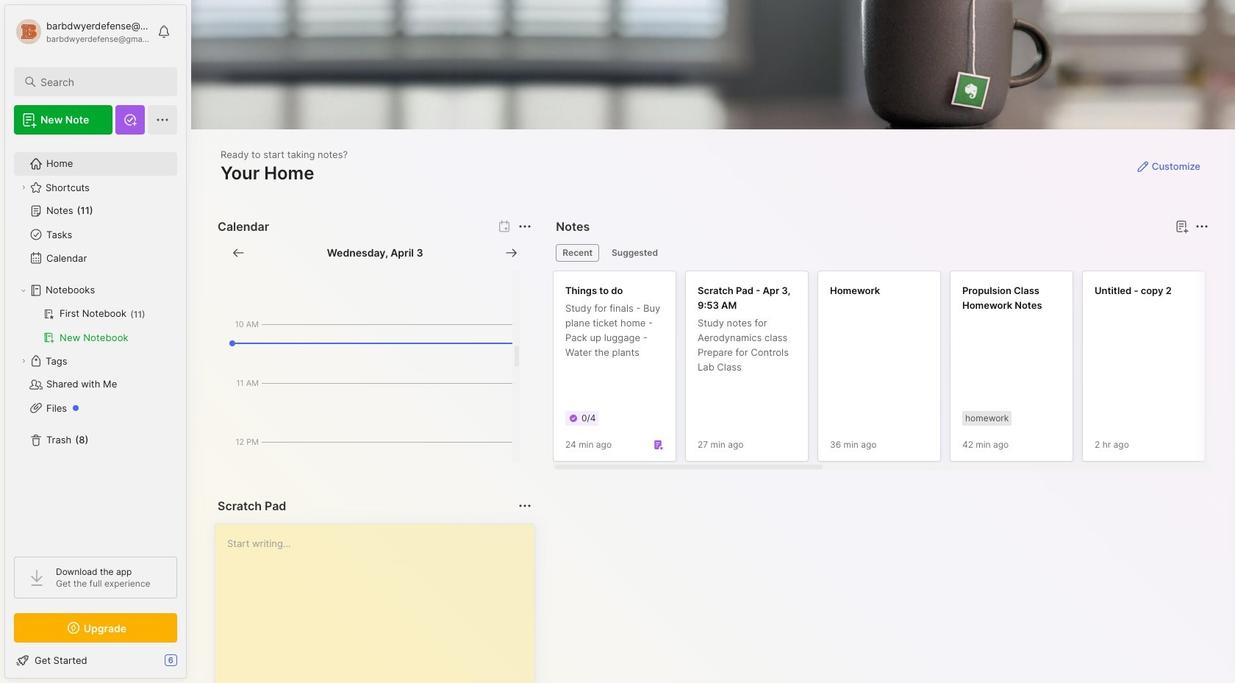 Task type: describe. For each thing, give the bounding box(es) containing it.
none search field inside main element
[[40, 73, 164, 90]]

1 tab from the left
[[556, 244, 600, 262]]

Account field
[[14, 17, 150, 46]]

2 more actions image from the top
[[517, 497, 534, 515]]

1 more actions image from the top
[[517, 218, 534, 235]]

Choose date to view field
[[327, 246, 423, 260]]

Search text field
[[40, 75, 164, 89]]

2 tab from the left
[[605, 244, 665, 262]]

tree inside main element
[[5, 143, 186, 544]]



Task type: locate. For each thing, give the bounding box(es) containing it.
click to collapse image
[[186, 656, 197, 674]]

More actions field
[[515, 216, 536, 237], [1192, 216, 1213, 237], [515, 496, 536, 516]]

more actions image
[[1194, 218, 1211, 235]]

main element
[[0, 0, 191, 683]]

0 vertical spatial more actions image
[[517, 218, 534, 235]]

tree
[[5, 143, 186, 544]]

tab
[[556, 244, 600, 262], [605, 244, 665, 262]]

row group
[[553, 271, 1236, 471]]

expand notebooks image
[[19, 286, 28, 295]]

group
[[14, 302, 177, 349]]

0 horizontal spatial tab
[[556, 244, 600, 262]]

Help and Learning task checklist field
[[5, 649, 186, 672]]

more actions image
[[517, 218, 534, 235], [517, 497, 534, 515]]

Start writing… text field
[[227, 524, 534, 683]]

group inside tree
[[14, 302, 177, 349]]

1 vertical spatial more actions image
[[517, 497, 534, 515]]

None search field
[[40, 73, 164, 90]]

tab list
[[556, 244, 1207, 262]]

expand tags image
[[19, 357, 28, 366]]

1 horizontal spatial tab
[[605, 244, 665, 262]]



Task type: vqa. For each thing, say whether or not it's contained in the screenshot.
1st tab from right
yes



